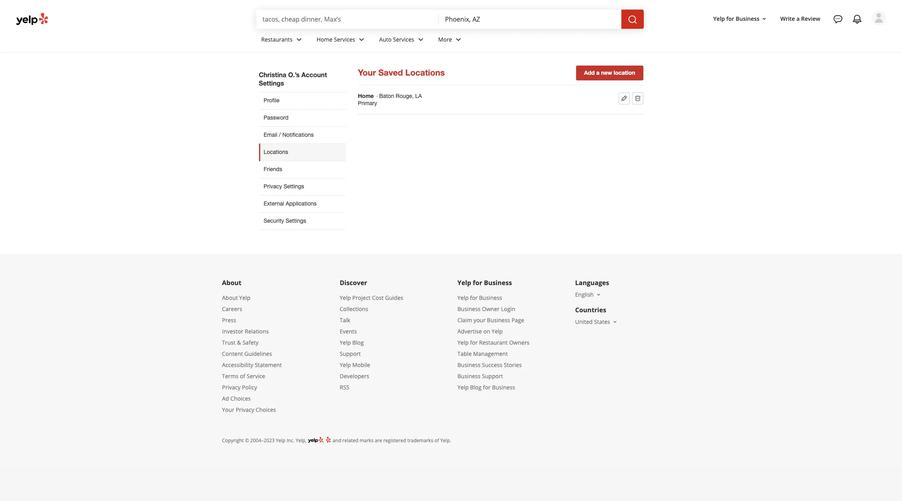 Task type: describe. For each thing, give the bounding box(es) containing it.
united
[[575, 318, 593, 326]]

0 horizontal spatial choices
[[231, 395, 251, 403]]

project
[[352, 294, 371, 302]]

guidelines
[[244, 350, 272, 358]]

developers
[[340, 373, 369, 381]]

rouge,
[[396, 93, 414, 99]]

yelp blog link
[[340, 339, 364, 347]]

primary
[[358, 100, 377, 107]]

ad choices link
[[222, 395, 251, 403]]

2004–2023
[[250, 438, 275, 445]]

careers link
[[222, 306, 242, 313]]

yelp blog for business link
[[458, 384, 515, 392]]

user actions element
[[707, 10, 898, 59]]

more link
[[432, 29, 470, 52]]

,
[[323, 438, 326, 445]]

rss link
[[340, 384, 350, 392]]

none field near
[[445, 15, 615, 24]]

terms of service link
[[222, 373, 265, 381]]

support link
[[340, 350, 361, 358]]

yelp logo image
[[308, 437, 323, 445]]

talk link
[[340, 317, 350, 324]]

accessibility
[[222, 362, 253, 369]]

new
[[601, 69, 612, 76]]

yelp for restaurant owners link
[[458, 339, 530, 347]]

careers
[[222, 306, 242, 313]]

support inside yelp for business business owner login claim your business page advertise on yelp yelp for restaurant owners table management business success stories business support yelp blog for business
[[482, 373, 503, 381]]

settings for privacy
[[284, 183, 304, 190]]

about for about
[[222, 279, 242, 288]]

yelp for business business owner login claim your business page advertise on yelp yelp for restaurant owners table management business success stories business support yelp blog for business
[[458, 294, 530, 392]]

mobile
[[352, 362, 370, 369]]

16 chevron down v2 image for languages
[[596, 292, 602, 298]]

on
[[484, 328, 490, 336]]

Find text field
[[263, 15, 432, 24]]

and
[[333, 438, 341, 445]]

united states button
[[575, 318, 618, 326]]

email / notifications
[[264, 132, 314, 138]]

write a review link
[[778, 11, 824, 26]]

restaurants
[[261, 36, 293, 43]]

related
[[343, 438, 359, 445]]

0 horizontal spatial locations
[[264, 149, 288, 155]]

business support link
[[458, 373, 503, 381]]

blog inside yelp for business business owner login claim your business page advertise on yelp yelp for restaurant owners table management business success stories business support yelp blog for business
[[470, 384, 482, 392]]

your saved locations
[[358, 68, 445, 78]]

/
[[279, 132, 281, 138]]

and related marks are registered trademarks of yelp.
[[332, 438, 451, 445]]

account
[[302, 71, 327, 79]]

press link
[[222, 317, 236, 324]]

write
[[781, 15, 795, 22]]

notifications
[[282, 132, 314, 138]]

settings inside christina o.'s account settings
[[259, 79, 284, 87]]

©
[[245, 438, 249, 445]]

english button
[[575, 291, 602, 299]]

united states
[[575, 318, 610, 326]]

email
[[264, 132, 277, 138]]

safety
[[243, 339, 259, 347]]

yelp for business button
[[710, 11, 771, 26]]

home for home
[[358, 93, 374, 99]]

a for add
[[597, 69, 600, 76]]

more
[[438, 36, 452, 43]]

search image
[[628, 15, 638, 24]]

investor relations link
[[222, 328, 269, 336]]

location
[[614, 69, 636, 76]]

table
[[458, 350, 472, 358]]

claim your business page link
[[458, 317, 525, 324]]

services for home services
[[334, 36, 355, 43]]

christina o. image
[[872, 11, 886, 25]]

2 vertical spatial privacy
[[236, 407, 254, 414]]

trust & safety link
[[222, 339, 259, 347]]

advertise
[[458, 328, 482, 336]]

locations link
[[259, 144, 346, 161]]

success
[[482, 362, 503, 369]]

states
[[594, 318, 610, 326]]

registered
[[384, 438, 406, 445]]

1 vertical spatial choices
[[256, 407, 276, 414]]

christina
[[259, 71, 287, 79]]

security settings
[[264, 218, 306, 224]]

owners
[[509, 339, 530, 347]]

security
[[264, 218, 284, 224]]

security settings link
[[259, 213, 346, 230]]

add a new location link
[[576, 66, 644, 81]]

of inside about yelp careers press investor relations trust & safety content guidelines accessibility statement terms of service privacy policy ad choices your privacy choices
[[240, 373, 245, 381]]

24 chevron down v2 image
[[416, 35, 426, 44]]

privacy settings link
[[259, 178, 346, 195]]

home services link
[[310, 29, 373, 52]]

about for about yelp careers press investor relations trust & safety content guidelines accessibility statement terms of service privacy policy ad choices your privacy choices
[[222, 294, 238, 302]]

trust
[[222, 339, 236, 347]]

yelp inside about yelp careers press investor relations trust & safety content guidelines accessibility statement terms of service privacy policy ad choices your privacy choices
[[239, 294, 251, 302]]

24 chevron down v2 image for restaurants
[[294, 35, 304, 44]]

claim
[[458, 317, 472, 324]]

password link
[[259, 109, 346, 127]]

advertise on yelp link
[[458, 328, 503, 336]]

a for write
[[797, 15, 800, 22]]

0 vertical spatial privacy
[[264, 183, 282, 190]]

collections link
[[340, 306, 368, 313]]

for inside button
[[727, 15, 735, 22]]

0 horizontal spatial yelp for business
[[458, 279, 512, 288]]

developers link
[[340, 373, 369, 381]]

external
[[264, 201, 284, 207]]

none field find
[[263, 15, 432, 24]]



Task type: vqa. For each thing, say whether or not it's contained in the screenshot.
Privacy Settings
yes



Task type: locate. For each thing, give the bounding box(es) containing it.
1 vertical spatial of
[[435, 438, 439, 445]]

2 about from the top
[[222, 294, 238, 302]]

of up privacy policy link at the bottom left of the page
[[240, 373, 245, 381]]

talk
[[340, 317, 350, 324]]

content
[[222, 350, 243, 358]]

0 horizontal spatial a
[[597, 69, 600, 76]]

16 chevron down v2 image inside english dropdown button
[[596, 292, 602, 298]]

are
[[375, 438, 382, 445]]

events link
[[340, 328, 357, 336]]

2 services from the left
[[393, 36, 414, 43]]

relations
[[245, 328, 269, 336]]

1 vertical spatial support
[[482, 373, 503, 381]]

yelp project cost guides link
[[340, 294, 403, 302]]

None search field
[[256, 10, 646, 29]]

add a new location
[[584, 69, 636, 76]]

settings for security
[[286, 218, 306, 224]]

home inside "link"
[[317, 36, 333, 43]]

2 vertical spatial 16 chevron down v2 image
[[612, 319, 618, 326]]

your left the saved
[[358, 68, 376, 78]]

external applications
[[264, 201, 317, 207]]

service
[[247, 373, 265, 381]]

1 vertical spatial yelp for business
[[458, 279, 512, 288]]

1 horizontal spatial 24 chevron down v2 image
[[357, 35, 367, 44]]

business inside yelp for business button
[[736, 15, 760, 22]]

add
[[584, 69, 595, 76]]

2 horizontal spatial 16 chevron down v2 image
[[761, 15, 768, 22]]

auto
[[379, 36, 392, 43]]

2 horizontal spatial 24 chevron down v2 image
[[454, 35, 464, 44]]

about up the careers link
[[222, 294, 238, 302]]

business owner login link
[[458, 306, 516, 313]]

table management link
[[458, 350, 508, 358]]

1 horizontal spatial choices
[[256, 407, 276, 414]]

content guidelines link
[[222, 350, 272, 358]]

owner
[[482, 306, 500, 313]]

trademarks
[[408, 438, 433, 445]]

0 vertical spatial a
[[797, 15, 800, 22]]

yelp,
[[296, 438, 307, 445]]

a
[[797, 15, 800, 22], [597, 69, 600, 76]]

0 horizontal spatial your
[[222, 407, 234, 414]]

0 horizontal spatial services
[[334, 36, 355, 43]]

16 chevron down v2 image
[[761, 15, 768, 22], [596, 292, 602, 298], [612, 319, 618, 326]]

24 chevron down v2 image right more
[[454, 35, 464, 44]]

0 horizontal spatial none field
[[263, 15, 432, 24]]

support inside yelp project cost guides collections talk events yelp blog support yelp mobile developers rss
[[340, 350, 361, 358]]

1 vertical spatial about
[[222, 294, 238, 302]]

la
[[415, 93, 422, 99]]

about up about yelp link
[[222, 279, 242, 288]]

1 vertical spatial your
[[222, 407, 234, 414]]

services for auto services
[[393, 36, 414, 43]]

3 24 chevron down v2 image from the left
[[454, 35, 464, 44]]

1 horizontal spatial locations
[[405, 68, 445, 78]]

yelp for business
[[714, 15, 760, 22], [458, 279, 512, 288]]

0 vertical spatial blog
[[352, 339, 364, 347]]

24 chevron down v2 image inside the restaurants link
[[294, 35, 304, 44]]

1 none field from the left
[[263, 15, 432, 24]]

1 horizontal spatial your
[[358, 68, 376, 78]]

24 chevron down v2 image right restaurants at the left of the page
[[294, 35, 304, 44]]

1 services from the left
[[334, 36, 355, 43]]

messages image
[[834, 14, 843, 24]]

rss
[[340, 384, 350, 392]]

0 vertical spatial locations
[[405, 68, 445, 78]]

24 chevron down v2 image left auto
[[357, 35, 367, 44]]

a inside "element"
[[797, 15, 800, 22]]

copyright
[[222, 438, 244, 445]]

friends
[[264, 166, 282, 173]]

baton
[[379, 93, 394, 99]]

friends link
[[259, 161, 346, 178]]

yelp inside yelp for business button
[[714, 15, 725, 22]]

0 vertical spatial of
[[240, 373, 245, 381]]

cost
[[372, 294, 384, 302]]

locations
[[405, 68, 445, 78], [264, 149, 288, 155]]

locations up friends
[[264, 149, 288, 155]]

1 vertical spatial blog
[[470, 384, 482, 392]]

yelp for business inside yelp for business button
[[714, 15, 760, 22]]

0 horizontal spatial 16 chevron down v2 image
[[596, 292, 602, 298]]

about yelp link
[[222, 294, 251, 302]]

choices
[[231, 395, 251, 403], [256, 407, 276, 414]]

auto services
[[379, 36, 414, 43]]

16 chevron down v2 image inside yelp for business button
[[761, 15, 768, 22]]

2 24 chevron down v2 image from the left
[[357, 35, 367, 44]]

a right write
[[797, 15, 800, 22]]

Near text field
[[445, 15, 615, 24]]

0 vertical spatial your
[[358, 68, 376, 78]]

locations up "la"
[[405, 68, 445, 78]]

stories
[[504, 362, 522, 369]]

ad
[[222, 395, 229, 403]]

write a review
[[781, 15, 821, 22]]

o.'s
[[288, 71, 300, 79]]

16 chevron down v2 image down languages
[[596, 292, 602, 298]]

24 chevron down v2 image inside more link
[[454, 35, 464, 44]]

services inside "link"
[[334, 36, 355, 43]]

yelp
[[714, 15, 725, 22], [458, 279, 471, 288], [239, 294, 251, 302], [340, 294, 351, 302], [458, 294, 469, 302], [492, 328, 503, 336], [340, 339, 351, 347], [458, 339, 469, 347], [340, 362, 351, 369], [458, 384, 469, 392], [276, 438, 286, 445]]

discover
[[340, 279, 367, 288]]

None field
[[263, 15, 432, 24], [445, 15, 615, 24]]

1 horizontal spatial support
[[482, 373, 503, 381]]

1 horizontal spatial blog
[[470, 384, 482, 392]]

accessibility statement link
[[222, 362, 282, 369]]

1 horizontal spatial services
[[393, 36, 414, 43]]

0 vertical spatial about
[[222, 279, 242, 288]]

privacy
[[264, 183, 282, 190], [222, 384, 241, 392], [236, 407, 254, 414]]

marks
[[360, 438, 374, 445]]

16 chevron down v2 image for countries
[[612, 319, 618, 326]]

login
[[501, 306, 516, 313]]

blog
[[352, 339, 364, 347], [470, 384, 482, 392]]

services left 24 chevron down v2 icon
[[393, 36, 414, 43]]

24 chevron down v2 image for home services
[[357, 35, 367, 44]]

0 vertical spatial choices
[[231, 395, 251, 403]]

events
[[340, 328, 357, 336]]

1 24 chevron down v2 image from the left
[[294, 35, 304, 44]]

applications
[[286, 201, 317, 207]]

your inside about yelp careers press investor relations trust & safety content guidelines accessibility statement terms of service privacy policy ad choices your privacy choices
[[222, 407, 234, 414]]

1 horizontal spatial yelp for business
[[714, 15, 760, 22]]

24 chevron down v2 image for more
[[454, 35, 464, 44]]

1 vertical spatial settings
[[284, 183, 304, 190]]

privacy down terms
[[222, 384, 241, 392]]

guides
[[385, 294, 403, 302]]

24 chevron down v2 image
[[294, 35, 304, 44], [357, 35, 367, 44], [454, 35, 464, 44]]

settings down christina
[[259, 79, 284, 87]]

settings down applications on the top
[[286, 218, 306, 224]]

0 vertical spatial 16 chevron down v2 image
[[761, 15, 768, 22]]

about yelp careers press investor relations trust & safety content guidelines accessibility statement terms of service privacy policy ad choices your privacy choices
[[222, 294, 282, 414]]

email / notifications link
[[259, 127, 346, 144]]

saved
[[379, 68, 403, 78]]

1 vertical spatial privacy
[[222, 384, 241, 392]]

support down yelp blog link
[[340, 350, 361, 358]]

yelp.
[[441, 438, 451, 445]]

countries
[[575, 306, 607, 315]]

of
[[240, 373, 245, 381], [435, 438, 439, 445]]

privacy down ad choices link
[[236, 407, 254, 414]]

24 chevron down v2 image inside home services "link"
[[357, 35, 367, 44]]

terms
[[222, 373, 239, 381]]

0 horizontal spatial home
[[317, 36, 333, 43]]

1 vertical spatial a
[[597, 69, 600, 76]]

1 horizontal spatial 16 chevron down v2 image
[[612, 319, 618, 326]]

0 vertical spatial support
[[340, 350, 361, 358]]

home down find 'text box'
[[317, 36, 333, 43]]

1 vertical spatial locations
[[264, 149, 288, 155]]

16 chevron down v2 image inside united states dropdown button
[[612, 319, 618, 326]]

home up primary
[[358, 93, 374, 99]]

0 horizontal spatial blog
[[352, 339, 364, 347]]

about inside about yelp careers press investor relations trust & safety content guidelines accessibility statement terms of service privacy policy ad choices your privacy choices
[[222, 294, 238, 302]]

1 horizontal spatial home
[[358, 93, 374, 99]]

1 vertical spatial 16 chevron down v2 image
[[596, 292, 602, 298]]

privacy policy link
[[222, 384, 257, 392]]

notifications image
[[853, 14, 862, 24]]

choices down policy
[[256, 407, 276, 414]]

english
[[575, 291, 594, 299]]

business categories element
[[255, 29, 886, 52]]

0 horizontal spatial 24 chevron down v2 image
[[294, 35, 304, 44]]

privacy settings
[[264, 183, 304, 190]]

copyright © 2004–2023 yelp inc. yelp,
[[222, 438, 307, 445]]

inc.
[[287, 438, 295, 445]]

blog up support link
[[352, 339, 364, 347]]

investor
[[222, 328, 243, 336]]

home services
[[317, 36, 355, 43]]

1 horizontal spatial a
[[797, 15, 800, 22]]

services down find 'text box'
[[334, 36, 355, 43]]

0 horizontal spatial of
[[240, 373, 245, 381]]

2 vertical spatial settings
[[286, 218, 306, 224]]

home
[[317, 36, 333, 43], [358, 93, 374, 99]]

business
[[736, 15, 760, 22], [484, 279, 512, 288], [479, 294, 502, 302], [458, 306, 481, 313], [487, 317, 510, 324], [458, 362, 481, 369], [458, 373, 481, 381], [492, 384, 515, 392]]

a right "add"
[[597, 69, 600, 76]]

0 vertical spatial settings
[[259, 79, 284, 87]]

privacy down friends
[[264, 183, 282, 190]]

of left yelp.
[[435, 438, 439, 445]]

yelp project cost guides collections talk events yelp blog support yelp mobile developers rss
[[340, 294, 403, 392]]

blog inside yelp project cost guides collections talk events yelp blog support yelp mobile developers rss
[[352, 339, 364, 347]]

about
[[222, 279, 242, 288], [222, 294, 238, 302]]

1 about from the top
[[222, 279, 242, 288]]

your
[[358, 68, 376, 78], [222, 407, 234, 414]]

review
[[802, 15, 821, 22]]

16 chevron down v2 image left write
[[761, 15, 768, 22]]

choices down privacy policy link at the bottom left of the page
[[231, 395, 251, 403]]

1 vertical spatial home
[[358, 93, 374, 99]]

blog down business support link
[[470, 384, 482, 392]]

yelp burst image
[[326, 437, 332, 444]]

settings
[[259, 79, 284, 87], [284, 183, 304, 190], [286, 218, 306, 224]]

business success stories link
[[458, 362, 522, 369]]

1 horizontal spatial none field
[[445, 15, 615, 24]]

support down the "success"
[[482, 373, 503, 381]]

page
[[512, 317, 525, 324]]

settings up the external applications
[[284, 183, 304, 190]]

16 chevron down v2 image right "states"
[[612, 319, 618, 326]]

0 horizontal spatial support
[[340, 350, 361, 358]]

2 none field from the left
[[445, 15, 615, 24]]

1 horizontal spatial of
[[435, 438, 439, 445]]

home for home services
[[317, 36, 333, 43]]

your down ad
[[222, 407, 234, 414]]

restaurants link
[[255, 29, 310, 52]]

0 vertical spatial yelp for business
[[714, 15, 760, 22]]

0 vertical spatial home
[[317, 36, 333, 43]]



